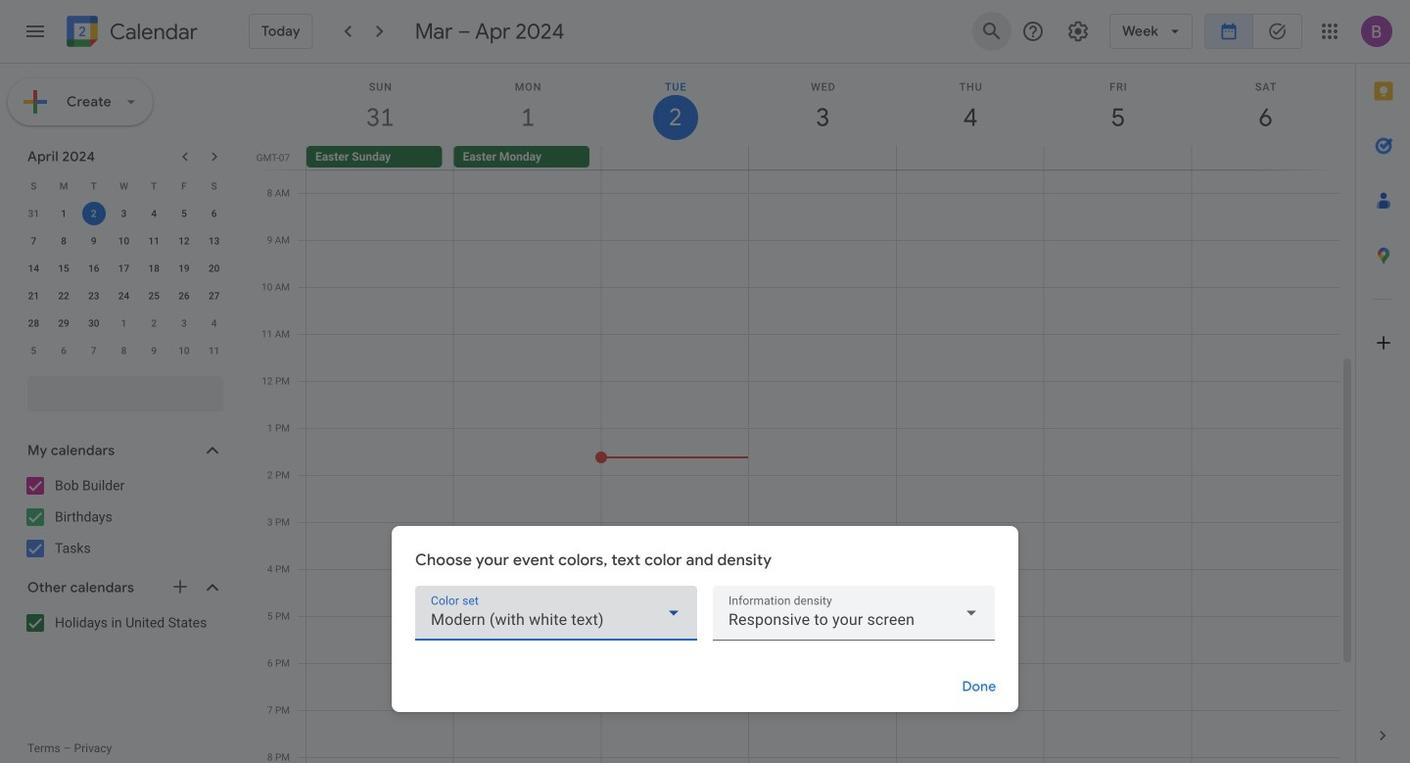 Task type: describe. For each thing, give the bounding box(es) containing it.
support image
[[1022, 20, 1046, 43]]

9 element
[[82, 229, 106, 253]]

14 element
[[22, 257, 45, 280]]

3 element
[[112, 202, 136, 225]]

cell inside april 2024 grid
[[79, 200, 109, 227]]

heading inside calendar element
[[106, 20, 198, 44]]

11 element
[[142, 229, 166, 253]]

may 5 element
[[22, 339, 45, 363]]

23 element
[[82, 284, 106, 308]]

12 element
[[172, 229, 196, 253]]

29 element
[[52, 312, 76, 335]]

27 element
[[202, 284, 226, 308]]

13 element
[[202, 229, 226, 253]]

10 element
[[112, 229, 136, 253]]

may 4 element
[[202, 312, 226, 335]]

6 element
[[202, 202, 226, 225]]

5 element
[[172, 202, 196, 225]]

may 6 element
[[52, 339, 76, 363]]

18 element
[[142, 257, 166, 280]]

20 element
[[202, 257, 226, 280]]

main drawer image
[[24, 20, 47, 43]]

calendar element
[[63, 12, 198, 55]]

22 element
[[52, 284, 76, 308]]

24 element
[[112, 284, 136, 308]]

march 31 element
[[22, 202, 45, 225]]

8 element
[[52, 229, 76, 253]]

may 8 element
[[112, 339, 136, 363]]

may 10 element
[[172, 339, 196, 363]]



Task type: vqa. For each thing, say whether or not it's contained in the screenshot.
27 Element
yes



Task type: locate. For each thing, give the bounding box(es) containing it.
may 1 element
[[112, 312, 136, 335]]

may 3 element
[[172, 312, 196, 335]]

30 element
[[82, 312, 106, 335]]

row
[[298, 146, 1356, 170], [19, 172, 229, 200], [19, 200, 229, 227], [19, 227, 229, 255], [19, 255, 229, 282], [19, 282, 229, 310], [19, 310, 229, 337], [19, 337, 229, 365]]

25 element
[[142, 284, 166, 308]]

1 element
[[52, 202, 76, 225]]

2, today element
[[82, 202, 106, 225]]

my calendars list
[[4, 470, 243, 564]]

may 9 element
[[142, 339, 166, 363]]

19 element
[[172, 257, 196, 280]]

april 2024 grid
[[19, 172, 229, 365]]

dialog
[[392, 526, 1019, 712]]

21 element
[[22, 284, 45, 308]]

tab list
[[1357, 64, 1411, 708]]

cell
[[602, 146, 749, 170], [749, 146, 897, 170], [897, 146, 1044, 170], [1044, 146, 1192, 170], [1192, 146, 1339, 170], [79, 200, 109, 227]]

16 element
[[82, 257, 106, 280]]

may 11 element
[[202, 339, 226, 363]]

26 element
[[172, 284, 196, 308]]

grid
[[251, 64, 1356, 763]]

row group
[[19, 200, 229, 365]]

may 7 element
[[82, 339, 106, 363]]

may 2 element
[[142, 312, 166, 335]]

17 element
[[112, 257, 136, 280]]

7 element
[[22, 229, 45, 253]]

4 element
[[142, 202, 166, 225]]

28 element
[[22, 312, 45, 335]]

None search field
[[0, 368, 243, 412]]

None field
[[415, 586, 698, 641], [713, 586, 996, 641], [415, 586, 698, 641], [713, 586, 996, 641]]

15 element
[[52, 257, 76, 280]]

heading
[[106, 20, 198, 44]]



